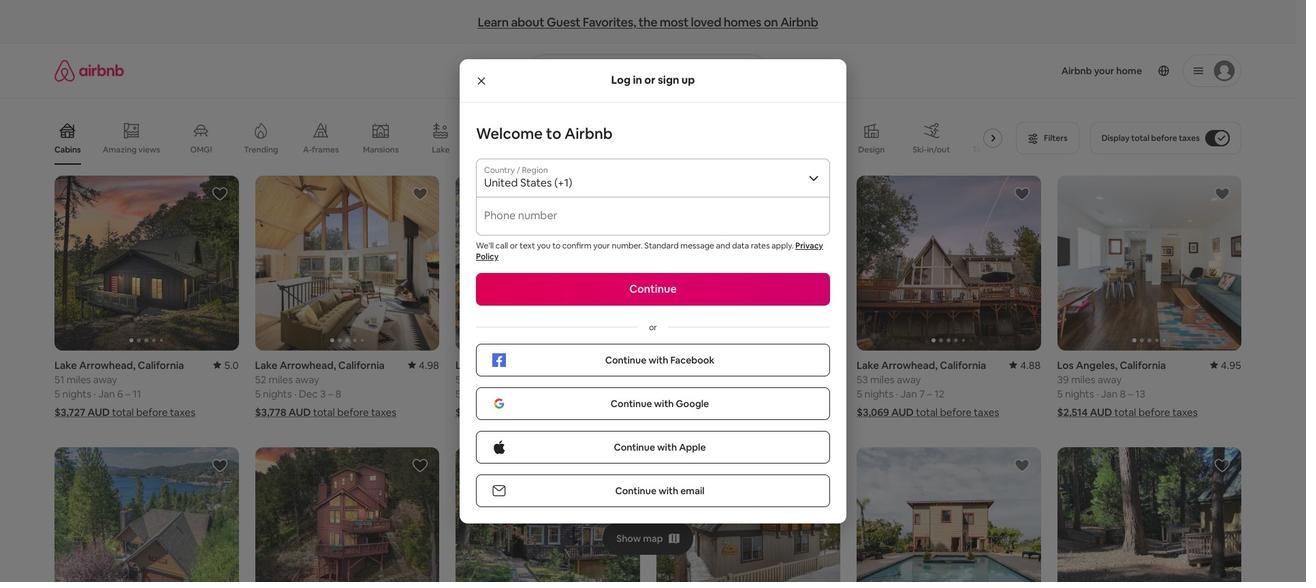 Task type: describe. For each thing, give the bounding box(es) containing it.
nights for $3,069 aud
[[865, 387, 893, 400]]

standard
[[644, 240, 679, 251]]

welcome to airbnb
[[476, 124, 613, 143]]

learn
[[478, 14, 509, 30]]

about
[[511, 14, 544, 30]]

welcome
[[476, 124, 543, 143]]

1 vertical spatial add to wishlist: los angeles, california image
[[1014, 458, 1030, 474]]

taxes for los angeles, california 39 miles away 5 nights · jan 8 – 13 $2,514 aud total before taxes
[[1172, 406, 1198, 419]]

continue with apple button
[[476, 431, 830, 463]]

taxes for lake arrowhead, california 51 miles away 5 nights · jan 6 – 11 $3,727 aud total before taxes
[[170, 406, 195, 419]]

ski-
[[913, 144, 927, 155]]

week
[[633, 65, 657, 77]]

in
[[633, 73, 642, 87]]

tiny
[[972, 144, 988, 155]]

nights for $2,258 aud
[[664, 387, 693, 400]]

19
[[739, 387, 749, 400]]

mansions
[[363, 144, 399, 155]]

lake for lake arrowhead, california 52 miles away 5 nights · dec 3 – 8 $2,411 aud total before taxes
[[456, 359, 478, 372]]

3 for $3,778 aud
[[320, 387, 326, 400]]

8 for $2,411 aud
[[536, 387, 542, 400]]

4.95
[[1221, 359, 1241, 372]]

call
[[496, 240, 508, 251]]

5 for $3,778 aud
[[255, 387, 261, 400]]

log
[[611, 73, 631, 87]]

privacy policy
[[476, 240, 823, 262]]

before for lake arrowhead, california 52 miles away 5 nights · dec 3 – 8 $2,411 aud total before taxes
[[535, 406, 567, 419]]

email
[[680, 485, 705, 497]]

omg!
[[190, 144, 212, 155]]

in/out
[[927, 144, 950, 155]]

52 for lake arrowhead, california 52 miles away 5 nights · dec 3 – 8 $2,411 aud total before taxes
[[456, 373, 467, 386]]

$2,411 aud
[[456, 406, 509, 419]]

most
[[660, 14, 688, 30]]

lake arrowhead, california 53 miles away 5 nights · jan 7 – 12 $3,069 aud total before taxes
[[857, 359, 999, 419]]

amazing
[[103, 144, 137, 155]]

group containing amazing views
[[54, 112, 1016, 165]]

any
[[613, 65, 631, 77]]

1 vertical spatial to
[[552, 240, 561, 251]]

jan for jan 7 – 12
[[900, 387, 917, 400]]

display
[[1102, 133, 1130, 144]]

loved
[[691, 14, 721, 30]]

· for $2,411 aud
[[495, 387, 497, 400]]

or for text
[[510, 240, 518, 251]]

design
[[858, 144, 885, 155]]

california for los angeles, california 39 miles away 5 nights · jan 8 – 13 $2,514 aud total before taxes
[[1120, 359, 1166, 372]]

nights for $2,514 aud
[[1065, 387, 1094, 400]]

guests
[[700, 65, 730, 77]]

text
[[520, 240, 535, 251]]

learn about guest favorites, the most loved homes on airbnb link
[[472, 9, 824, 35]]

· for $3,778 aud
[[294, 387, 296, 400]]

– for $3,778 aud
[[328, 387, 333, 400]]

4.94
[[619, 359, 640, 372]]

+1
[[484, 213, 495, 228]]

nights for $3,727 aud
[[62, 387, 91, 400]]

13
[[1135, 387, 1145, 400]]

los angeles, california 39 miles away 5 nights · jan 8 – 13 $2,514 aud total before taxes
[[1057, 359, 1198, 419]]

profile element
[[784, 44, 1241, 98]]

11
[[133, 387, 141, 400]]

+1 telephone field
[[499, 214, 822, 228]]

5 for $2,411 aud
[[456, 387, 461, 400]]

before for lake arrowhead, california 53 miles away 5 nights · jan 7 – 12 $3,069 aud total before taxes
[[940, 406, 972, 419]]

39
[[1057, 373, 1069, 386]]

sign
[[658, 73, 679, 87]]

dec for $3,778 aud
[[299, 387, 318, 400]]

lake for lake arrowhead, california 53 miles away 5 nights · jan 7 – 12 $3,069 aud total before taxes
[[857, 359, 879, 372]]

miles for lake arrowhead, california 52 miles away 5 nights · jan 14 – 19 $2,258 aud
[[670, 373, 694, 386]]

with for facebook
[[649, 354, 668, 366]]

2 vertical spatial or
[[649, 322, 657, 333]]

google
[[676, 397, 709, 410]]

show
[[616, 533, 641, 545]]

0 vertical spatial homes
[[724, 14, 761, 30]]

a-
[[303, 144, 312, 155]]

airbnb inside the "log in" dialog
[[565, 124, 613, 143]]

$3,069 aud
[[857, 406, 914, 419]]

rates
[[751, 240, 770, 251]]

before for lake arrowhead, california 52 miles away 5 nights · dec 3 – 8 $3,778 aud total before taxes
[[337, 406, 369, 419]]

5 for $2,258 aud
[[656, 387, 662, 400]]

continue with email button
[[476, 474, 830, 507]]

· for $3,069 aud
[[896, 387, 898, 400]]

4.88
[[1020, 359, 1041, 372]]

5 for $3,727 aud
[[54, 387, 60, 400]]

away for $2,411 aud
[[496, 373, 520, 386]]

7
[[919, 387, 925, 400]]

homes inside group
[[990, 144, 1016, 155]]

we'll
[[476, 240, 494, 251]]

· for $3,727 aud
[[94, 387, 96, 400]]

angeles,
[[1076, 359, 1118, 372]]

message
[[681, 240, 714, 251]]

none search field containing any week
[[528, 54, 768, 87]]

14
[[719, 387, 729, 400]]

views
[[138, 144, 160, 155]]

$2,258 aud button
[[656, 406, 798, 419]]

amazing views
[[103, 144, 160, 155]]

miles for lake arrowhead, california 52 miles away 5 nights · dec 3 – 8 $2,411 aud total before taxes
[[469, 373, 493, 386]]

$2,514 aud
[[1057, 406, 1112, 419]]

show map
[[616, 533, 663, 545]]

cabins
[[54, 144, 81, 155]]

add to wishlist: lake arrowhead, california image
[[1014, 186, 1030, 202]]

arrowhead, for $3,727 aud
[[79, 359, 136, 372]]

log in or sign up
[[611, 73, 695, 87]]

policy
[[476, 251, 499, 262]]

2 5.0 from the left
[[826, 359, 840, 372]]

jan for jan 8 – 13
[[1101, 387, 1118, 400]]

taxes for lake arrowhead, california 53 miles away 5 nights · jan 7 – 12 $3,069 aud total before taxes
[[974, 406, 999, 419]]

· for $2,514 aud
[[1096, 387, 1099, 400]]

continue for continue with facebook
[[605, 354, 647, 366]]

arrowhead, for $3,778 aud
[[280, 359, 336, 372]]

total right display
[[1131, 133, 1150, 144]]

continue with google
[[611, 397, 709, 410]]

away for $3,069 aud
[[897, 373, 921, 386]]

favorites,
[[583, 14, 636, 30]]

4.98
[[419, 359, 439, 372]]

facebook
[[670, 354, 715, 366]]

continue with apple
[[614, 441, 706, 453]]

12
[[934, 387, 944, 400]]

8 for $3,778 aud
[[335, 387, 341, 400]]

lake for lake arrowhead, california 51 miles away 5 nights · jan 6 – 11 $3,727 aud total before taxes
[[54, 359, 77, 372]]

continue for continue with apple
[[614, 441, 655, 453]]

lake arrowhead, california 52 miles away 5 nights · dec 3 – 8 $3,778 aud total before taxes
[[255, 359, 396, 419]]

arrowhead, for $2,411 aud
[[480, 359, 537, 372]]

continue with facebook
[[605, 354, 715, 366]]

taxes for lake arrowhead, california 52 miles away 5 nights · dec 3 – 8 $2,411 aud total before taxes
[[569, 406, 595, 419]]

nights for $2,411 aud
[[463, 387, 492, 400]]

privacy policy link
[[476, 240, 823, 262]]

a-frames
[[303, 144, 339, 155]]

california for lake arrowhead, california 53 miles away 5 nights · jan 7 – 12 $3,069 aud total before taxes
[[940, 359, 986, 372]]

total for lake arrowhead, california 51 miles away 5 nights · jan 6 – 11 $3,727 aud total before taxes
[[112, 406, 134, 419]]

map
[[643, 533, 663, 545]]

$3,778 aud
[[255, 406, 311, 419]]

before for los angeles, california 39 miles away 5 nights · jan 8 – 13 $2,514 aud total before taxes
[[1139, 406, 1170, 419]]

with for google
[[654, 397, 674, 410]]

guest
[[547, 14, 580, 30]]



Task type: vqa. For each thing, say whether or not it's contained in the screenshot.


Task type: locate. For each thing, give the bounding box(es) containing it.
lake right mansions
[[432, 144, 450, 155]]

lake arrowhead, california 52 miles away 5 nights · dec 3 – 8 $2,411 aud total before taxes
[[456, 359, 595, 419]]

1 miles from the left
[[67, 373, 91, 386]]

jan up $2,514 aud
[[1101, 387, 1118, 400]]

los
[[1057, 359, 1074, 372]]

add to wishlist: lake arrowhead, california image
[[211, 186, 228, 202], [412, 186, 428, 202], [613, 186, 629, 202], [813, 186, 829, 202], [211, 458, 228, 474], [613, 458, 629, 474], [813, 458, 829, 474]]

8 inside 'lake arrowhead, california 52 miles away 5 nights · dec 3 – 8 $2,411 aud total before taxes'
[[536, 387, 542, 400]]

jan left 6
[[98, 387, 115, 400]]

or
[[644, 73, 656, 87], [510, 240, 518, 251], [649, 322, 657, 333]]

with right the 4.94
[[649, 354, 668, 366]]

miles down 'facebook'
[[670, 373, 694, 386]]

· inside lake arrowhead, california 53 miles away 5 nights · jan 7 – 12 $3,069 aud total before taxes
[[896, 387, 898, 400]]

jan inside los angeles, california 39 miles away 5 nights · jan 8 – 13 $2,514 aud total before taxes
[[1101, 387, 1118, 400]]

before inside lake arrowhead, california 52 miles away 5 nights · dec 3 – 8 $3,778 aud total before taxes
[[337, 406, 369, 419]]

lake arrowhead, california 51 miles away 5 nights · jan 6 – 11 $3,727 aud total before taxes
[[54, 359, 195, 419]]

away inside lake arrowhead, california 52 miles away 5 nights · jan 14 – 19 $2,258 aud
[[696, 373, 720, 386]]

airbnb
[[780, 14, 818, 30], [565, 124, 613, 143]]

– inside lake arrowhead, california 53 miles away 5 nights · jan 7 – 12 $3,069 aud total before taxes
[[927, 387, 932, 400]]

1 3 from the left
[[320, 387, 326, 400]]

california up "11"
[[138, 359, 184, 372]]

0 horizontal spatial 8
[[335, 387, 341, 400]]

3 5 from the left
[[456, 387, 461, 400]]

3 – from the left
[[529, 387, 534, 400]]

– for $2,258 aud
[[731, 387, 736, 400]]

apple
[[679, 441, 706, 453]]

miles inside lake arrowhead, california 51 miles away 5 nights · jan 6 – 11 $3,727 aud total before taxes
[[67, 373, 91, 386]]

total inside lake arrowhead, california 52 miles away 5 nights · dec 3 – 8 $3,778 aud total before taxes
[[313, 406, 335, 419]]

nights inside los angeles, california 39 miles away 5 nights · jan 8 – 13 $2,514 aud total before taxes
[[1065, 387, 1094, 400]]

california for lake arrowhead, california 52 miles away 5 nights · jan 14 – 19 $2,258 aud
[[739, 359, 786, 372]]

miles up $2,411 aud
[[469, 373, 493, 386]]

dec up $3,778 aud
[[299, 387, 318, 400]]

arrowhead,
[[79, 359, 136, 372], [280, 359, 336, 372], [480, 359, 537, 372], [681, 359, 737, 372], [881, 359, 938, 372]]

confirm
[[562, 240, 592, 251]]

· inside lake arrowhead, california 52 miles away 5 nights · dec 3 – 8 $3,778 aud total before taxes
[[294, 387, 296, 400]]

4 california from the left
[[739, 359, 786, 372]]

california left '4.94 out of 5 average rating' image
[[539, 359, 585, 372]]

arrowhead, up 6
[[79, 359, 136, 372]]

0 horizontal spatial 52
[[255, 373, 266, 386]]

number.
[[612, 240, 643, 251]]

miles for lake arrowhead, california 51 miles away 5 nights · jan 6 – 11 $3,727 aud total before taxes
[[67, 373, 91, 386]]

8 inside los angeles, california 39 miles away 5 nights · jan 8 – 13 $2,514 aud total before taxes
[[1120, 387, 1126, 400]]

5 california from the left
[[940, 359, 986, 372]]

1 8 from the left
[[335, 387, 341, 400]]

4 jan from the left
[[1101, 387, 1118, 400]]

1 horizontal spatial 5.0
[[826, 359, 840, 372]]

continue inside button
[[614, 441, 655, 453]]

continue down continue with apple button
[[615, 485, 657, 497]]

1 arrowhead, from the left
[[79, 359, 136, 372]]

california inside 'lake arrowhead, california 52 miles away 5 nights · dec 3 – 8 $2,411 aud total before taxes'
[[539, 359, 585, 372]]

continue for continue with google
[[611, 397, 652, 410]]

total down 7 at the bottom of the page
[[916, 406, 938, 419]]

away for $2,258 aud
[[696, 373, 720, 386]]

2 horizontal spatial 52
[[656, 373, 667, 386]]

0 vertical spatial to
[[546, 124, 561, 143]]

learn about guest favorites, the most loved homes on airbnb
[[478, 14, 818, 30]]

nights inside lake arrowhead, california 53 miles away 5 nights · jan 7 – 12 $3,069 aud total before taxes
[[865, 387, 893, 400]]

1 horizontal spatial dec
[[499, 387, 518, 400]]

to right welcome
[[546, 124, 561, 143]]

52 for lake arrowhead, california 52 miles away 5 nights · dec 3 – 8 $3,778 aud total before taxes
[[255, 373, 266, 386]]

data
[[732, 240, 749, 251]]

6 · from the left
[[1096, 387, 1099, 400]]

arrowhead, for $3,069 aud
[[881, 359, 938, 372]]

with left google
[[654, 397, 674, 410]]

5.0
[[224, 359, 239, 372], [826, 359, 840, 372]]

2 horizontal spatial 8
[[1120, 387, 1126, 400]]

before for lake arrowhead, california 51 miles away 5 nights · jan 6 – 11 $3,727 aud total before taxes
[[136, 406, 168, 419]]

0 horizontal spatial 5.0
[[224, 359, 239, 372]]

lake up 53
[[857, 359, 879, 372]]

1 vertical spatial homes
[[990, 144, 1016, 155]]

any week
[[613, 65, 657, 77]]

2 jan from the left
[[700, 387, 717, 400]]

5 inside lake arrowhead, california 52 miles away 5 nights · dec 3 – 8 $3,778 aud total before taxes
[[255, 387, 261, 400]]

lake inside lake arrowhead, california 51 miles away 5 nights · jan 6 – 11 $3,727 aud total before taxes
[[54, 359, 77, 372]]

miles right 53
[[870, 373, 895, 386]]

2 – from the left
[[328, 387, 333, 400]]

miles inside lake arrowhead, california 52 miles away 5 nights · jan 14 – 19 $2,258 aud
[[670, 373, 694, 386]]

frames
[[312, 144, 339, 155]]

group
[[54, 112, 1016, 165], [54, 176, 239, 351], [255, 176, 439, 351], [456, 176, 640, 351], [656, 176, 840, 351], [857, 176, 1041, 351], [1057, 176, 1241, 351], [54, 447, 239, 582], [255, 447, 439, 582], [456, 447, 640, 582], [656, 447, 840, 582], [857, 447, 1041, 582], [1057, 447, 1241, 582]]

nights inside lake arrowhead, california 51 miles away 5 nights · jan 6 – 11 $3,727 aud total before taxes
[[62, 387, 91, 400]]

arrowhead, for $2,258 aud
[[681, 359, 737, 372]]

add
[[680, 65, 698, 77]]

1 52 from the left
[[255, 373, 266, 386]]

6 california from the left
[[1120, 359, 1166, 372]]

0 horizontal spatial dec
[[299, 387, 318, 400]]

continue with email
[[615, 485, 705, 497]]

3 · from the left
[[495, 387, 497, 400]]

1 vertical spatial airbnb
[[565, 124, 613, 143]]

away up 7 at the bottom of the page
[[897, 373, 921, 386]]

apply.
[[772, 240, 794, 251]]

to
[[546, 124, 561, 143], [552, 240, 561, 251]]

display total before taxes
[[1102, 133, 1200, 144]]

6
[[117, 387, 123, 400]]

3 inside lake arrowhead, california 52 miles away 5 nights · dec 3 – 8 $3,778 aud total before taxes
[[320, 387, 326, 400]]

1 5 from the left
[[54, 387, 60, 400]]

any week button
[[602, 54, 669, 87]]

california up 12
[[940, 359, 986, 372]]

2 3 from the left
[[521, 387, 526, 400]]

5 inside lake arrowhead, california 51 miles away 5 nights · jan 6 – 11 $3,727 aud total before taxes
[[54, 387, 60, 400]]

·
[[94, 387, 96, 400], [294, 387, 296, 400], [495, 387, 497, 400], [695, 387, 698, 400], [896, 387, 898, 400], [1096, 387, 1099, 400]]

away inside lake arrowhead, california 53 miles away 5 nights · jan 7 – 12 $3,069 aud total before taxes
[[897, 373, 921, 386]]

– inside lake arrowhead, california 52 miles away 5 nights · dec 3 – 8 $3,778 aud total before taxes
[[328, 387, 333, 400]]

$2,258 aud
[[656, 406, 713, 419]]

52 up $2,411 aud
[[456, 373, 467, 386]]

taxes for lake arrowhead, california 52 miles away 5 nights · dec 3 – 8 $3,778 aud total before taxes
[[371, 406, 396, 419]]

away inside lake arrowhead, california 51 miles away 5 nights · jan 6 – 11 $3,727 aud total before taxes
[[93, 373, 117, 386]]

0 horizontal spatial homes
[[724, 14, 761, 30]]

– for $2,411 aud
[[529, 387, 534, 400]]

jan inside lake arrowhead, california 51 miles away 5 nights · jan 6 – 11 $3,727 aud total before taxes
[[98, 387, 115, 400]]

5
[[54, 387, 60, 400], [255, 387, 261, 400], [456, 387, 461, 400], [656, 387, 662, 400], [857, 387, 862, 400], [1057, 387, 1063, 400]]

airbnb down log
[[565, 124, 613, 143]]

2 8 from the left
[[536, 387, 542, 400]]

nights inside lake arrowhead, california 52 miles away 5 nights · jan 14 – 19 $2,258 aud
[[664, 387, 693, 400]]

4 – from the left
[[731, 387, 736, 400]]

lake for lake arrowhead, california 52 miles away 5 nights · dec 3 – 8 $3,778 aud total before taxes
[[255, 359, 278, 372]]

6 miles from the left
[[1071, 373, 1095, 386]]

5 inside lake arrowhead, california 53 miles away 5 nights · jan 7 – 12 $3,069 aud total before taxes
[[857, 387, 862, 400]]

2 5 from the left
[[255, 387, 261, 400]]

miles up $3,778 aud
[[269, 373, 293, 386]]

4.95 out of 5 average rating image
[[1210, 359, 1241, 372]]

total for lake arrowhead, california 52 miles away 5 nights · dec 3 – 8 $3,778 aud total before taxes
[[313, 406, 335, 419]]

arrowhead, inside lake arrowhead, california 52 miles away 5 nights · jan 14 – 19 $2,258 aud
[[681, 359, 737, 372]]

1 5.0 out of 5 average rating image from the left
[[213, 359, 239, 372]]

0 vertical spatial airbnb
[[780, 14, 818, 30]]

· up $2,514 aud
[[1096, 387, 1099, 400]]

california for lake arrowhead, california 51 miles away 5 nights · jan 6 – 11 $3,727 aud total before taxes
[[138, 359, 184, 372]]

jan left 7 at the bottom of the page
[[900, 387, 917, 400]]

homes left the on
[[724, 14, 761, 30]]

away down angeles,
[[1098, 373, 1122, 386]]

california left 4.98 out of 5 average rating image on the bottom
[[338, 359, 385, 372]]

1 · from the left
[[94, 387, 96, 400]]

· inside lake arrowhead, california 52 miles away 5 nights · jan 14 – 19 $2,258 aud
[[695, 387, 698, 400]]

5.0 out of 5 average rating image for lake arrowhead, california 52 miles away 5 nights · jan 14 – 19 $2,258 aud
[[815, 359, 840, 372]]

6 nights from the left
[[1065, 387, 1094, 400]]

to right you
[[552, 240, 561, 251]]

0 horizontal spatial 5.0 out of 5 average rating image
[[213, 359, 239, 372]]

california inside lake arrowhead, california 51 miles away 5 nights · jan 6 – 11 $3,727 aud total before taxes
[[138, 359, 184, 372]]

· inside 'lake arrowhead, california 52 miles away 5 nights · dec 3 – 8 $2,411 aud total before taxes'
[[495, 387, 497, 400]]

add to wishlist: los angeles, california image
[[1214, 186, 1231, 202], [1014, 458, 1030, 474]]

– inside lake arrowhead, california 51 miles away 5 nights · jan 6 – 11 $3,727 aud total before taxes
[[125, 387, 130, 400]]

before inside lake arrowhead, california 51 miles away 5 nights · jan 6 – 11 $3,727 aud total before taxes
[[136, 406, 168, 419]]

trending
[[244, 144, 278, 155]]

nights inside 'lake arrowhead, california 52 miles away 5 nights · dec 3 – 8 $2,411 aud total before taxes'
[[463, 387, 492, 400]]

4.88 out of 5 average rating image
[[1009, 359, 1041, 372]]

california for lake arrowhead, california 52 miles away 5 nights · dec 3 – 8 $2,411 aud total before taxes
[[539, 359, 585, 372]]

5 up $2,411 aud
[[456, 387, 461, 400]]

miles for los angeles, california 39 miles away 5 nights · jan 8 – 13 $2,514 aud total before taxes
[[1071, 373, 1095, 386]]

homes right 'tiny'
[[990, 144, 1016, 155]]

taxes inside lake arrowhead, california 52 miles away 5 nights · dec 3 – 8 $3,778 aud total before taxes
[[371, 406, 396, 419]]

1 horizontal spatial homes
[[990, 144, 1016, 155]]

total for los angeles, california 39 miles away 5 nights · jan 8 – 13 $2,514 aud total before taxes
[[1114, 406, 1136, 419]]

1 – from the left
[[125, 387, 130, 400]]

the
[[638, 14, 657, 30]]

or right call at top left
[[510, 240, 518, 251]]

8 inside lake arrowhead, california 52 miles away 5 nights · dec 3 – 8 $3,778 aud total before taxes
[[335, 387, 341, 400]]

1 horizontal spatial add to wishlist: los angeles, california image
[[1214, 186, 1231, 202]]

away inside los angeles, california 39 miles away 5 nights · jan 8 – 13 $2,514 aud total before taxes
[[1098, 373, 1122, 386]]

4 · from the left
[[695, 387, 698, 400]]

3
[[320, 387, 326, 400], [521, 387, 526, 400]]

add guests
[[680, 65, 730, 77]]

lake inside lake arrowhead, california 53 miles away 5 nights · jan 7 – 12 $3,069 aud total before taxes
[[857, 359, 879, 372]]

total down '13'
[[1114, 406, 1136, 419]]

3 miles from the left
[[469, 373, 493, 386]]

continue down the 4.94
[[611, 397, 652, 410]]

privacy
[[795, 240, 823, 251]]

lake up "51"
[[54, 359, 77, 372]]

away up 6
[[93, 373, 117, 386]]

miles inside lake arrowhead, california 52 miles away 5 nights · dec 3 – 8 $3,778 aud total before taxes
[[269, 373, 293, 386]]

lake arrowhead, california 52 miles away 5 nights · jan 14 – 19 $2,258 aud
[[656, 359, 786, 419]]

–
[[125, 387, 130, 400], [328, 387, 333, 400], [529, 387, 534, 400], [731, 387, 736, 400], [927, 387, 932, 400], [1128, 387, 1133, 400]]

or right the in
[[644, 73, 656, 87]]

5 down 39
[[1057, 387, 1063, 400]]

· for $2,258 aud
[[695, 387, 698, 400]]

– for $3,727 aud
[[125, 387, 130, 400]]

continue inside 'button'
[[611, 397, 652, 410]]

0 vertical spatial add to wishlist: los angeles, california image
[[1214, 186, 1231, 202]]

with
[[649, 354, 668, 366], [654, 397, 674, 410], [657, 441, 677, 453], [659, 485, 678, 497]]

1 dec from the left
[[299, 387, 318, 400]]

continue up continue with email button
[[614, 441, 655, 453]]

miles inside lake arrowhead, california 53 miles away 5 nights · jan 7 – 12 $3,069 aud total before taxes
[[870, 373, 895, 386]]

on
[[764, 14, 778, 30]]

california up '13'
[[1120, 359, 1166, 372]]

3 52 from the left
[[656, 373, 667, 386]]

away for $3,778 aud
[[295, 373, 319, 386]]

None search field
[[528, 54, 768, 87]]

airbnb right the on
[[780, 14, 818, 30]]

nights inside lake arrowhead, california 52 miles away 5 nights · dec 3 – 8 $3,778 aud total before taxes
[[263, 387, 292, 400]]

away up $3,778 aud
[[295, 373, 319, 386]]

away up the 14 at the bottom right
[[696, 373, 720, 386]]

1 horizontal spatial 5.0 out of 5 average rating image
[[815, 359, 840, 372]]

away inside 'lake arrowhead, california 52 miles away 5 nights · dec 3 – 8 $2,411 aud total before taxes'
[[496, 373, 520, 386]]

4 miles from the left
[[670, 373, 694, 386]]

taxes inside los angeles, california 39 miles away 5 nights · jan 8 – 13 $2,514 aud total before taxes
[[1172, 406, 1198, 419]]

52 down 'continue with facebook'
[[656, 373, 667, 386]]

taxes inside lake arrowhead, california 53 miles away 5 nights · jan 7 – 12 $3,069 aud total before taxes
[[974, 406, 999, 419]]

· up $3,778 aud
[[294, 387, 296, 400]]

1 horizontal spatial airbnb
[[780, 14, 818, 30]]

nights up $3,778 aud
[[263, 387, 292, 400]]

add guests button
[[668, 54, 768, 87]]

5 · from the left
[[896, 387, 898, 400]]

2 5.0 out of 5 average rating image from the left
[[815, 359, 840, 372]]

lake inside group
[[432, 144, 450, 155]]

lake
[[432, 144, 450, 155], [54, 359, 77, 372], [255, 359, 278, 372], [456, 359, 478, 372], [656, 359, 679, 372], [857, 359, 879, 372]]

away inside lake arrowhead, california 52 miles away 5 nights · dec 3 – 8 $3,778 aud total before taxes
[[295, 373, 319, 386]]

· up $3,069 aud on the bottom
[[896, 387, 898, 400]]

california inside lake arrowhead, california 52 miles away 5 nights · jan 14 – 19 $2,258 aud
[[739, 359, 786, 372]]

continue with facebook button
[[476, 344, 830, 376]]

before inside los angeles, california 39 miles away 5 nights · jan 8 – 13 $2,514 aud total before taxes
[[1139, 406, 1170, 419]]

continue for continue with email
[[615, 485, 657, 497]]

5 for $2,514 aud
[[1057, 387, 1063, 400]]

5 – from the left
[[927, 387, 932, 400]]

away up $2,411 aud
[[496, 373, 520, 386]]

3 inside 'lake arrowhead, california 52 miles away 5 nights · dec 3 – 8 $2,411 aud total before taxes'
[[521, 387, 526, 400]]

4 5 from the left
[[656, 387, 662, 400]]

and
[[716, 240, 730, 251]]

2 52 from the left
[[456, 373, 467, 386]]

miles for lake arrowhead, california 52 miles away 5 nights · dec 3 – 8 $3,778 aud total before taxes
[[269, 373, 293, 386]]

– for $3,069 aud
[[927, 387, 932, 400]]

6 5 from the left
[[1057, 387, 1063, 400]]

jan inside lake arrowhead, california 53 miles away 5 nights · jan 7 – 12 $3,069 aud total before taxes
[[900, 387, 917, 400]]

total inside 'lake arrowhead, california 52 miles away 5 nights · dec 3 – 8 $2,411 aud total before taxes'
[[511, 406, 533, 419]]

california
[[138, 359, 184, 372], [338, 359, 385, 372], [539, 359, 585, 372], [739, 359, 786, 372], [940, 359, 986, 372], [1120, 359, 1166, 372]]

lake inside 'lake arrowhead, california 52 miles away 5 nights · dec 3 – 8 $2,411 aud total before taxes'
[[456, 359, 478, 372]]

your
[[593, 240, 610, 251]]

california for lake arrowhead, california 52 miles away 5 nights · dec 3 – 8 $3,778 aud total before taxes
[[338, 359, 385, 372]]

5 up the $2,258 aud at right
[[656, 387, 662, 400]]

53
[[857, 373, 868, 386]]

taxes inside 'lake arrowhead, california 52 miles away 5 nights · dec 3 – 8 $2,411 aud total before taxes'
[[569, 406, 595, 419]]

we'll call or text you to confirm your number. standard message and data rates apply.
[[476, 240, 794, 251]]

jan for jan 6 – 11
[[98, 387, 115, 400]]

· up $2,411 aud
[[495, 387, 497, 400]]

miles inside 'lake arrowhead, california 52 miles away 5 nights · dec 3 – 8 $2,411 aud total before taxes'
[[469, 373, 493, 386]]

away for $3,727 aud
[[93, 373, 117, 386]]

· up the $2,258 aud at right
[[695, 387, 698, 400]]

total inside lake arrowhead, california 51 miles away 5 nights · jan 6 – 11 $3,727 aud total before taxes
[[112, 406, 134, 419]]

before inside 'lake arrowhead, california 52 miles away 5 nights · dec 3 – 8 $2,411 aud total before taxes'
[[535, 406, 567, 419]]

with inside button
[[657, 441, 677, 453]]

– inside 'lake arrowhead, california 52 miles away 5 nights · dec 3 – 8 $2,411 aud total before taxes'
[[529, 387, 534, 400]]

6 – from the left
[[1128, 387, 1133, 400]]

arrowhead, inside lake arrowhead, california 52 miles away 5 nights · dec 3 – 8 $3,778 aud total before taxes
[[280, 359, 336, 372]]

lake inside lake arrowhead, california 52 miles away 5 nights · dec 3 – 8 $3,778 aud total before taxes
[[255, 359, 278, 372]]

1 horizontal spatial 3
[[521, 387, 526, 400]]

tiny homes
[[972, 144, 1016, 155]]

3 arrowhead, from the left
[[480, 359, 537, 372]]

up
[[681, 73, 695, 87]]

52 inside lake arrowhead, california 52 miles away 5 nights · dec 3 – 8 $3,778 aud total before taxes
[[255, 373, 266, 386]]

log in dialog
[[460, 59, 846, 523]]

3 nights from the left
[[463, 387, 492, 400]]

52 inside lake arrowhead, california 52 miles away 5 nights · jan 14 – 19 $2,258 aud
[[656, 373, 667, 386]]

3 for $2,411 aud
[[521, 387, 526, 400]]

nights for $3,778 aud
[[263, 387, 292, 400]]

dec up $2,411 aud
[[499, 387, 518, 400]]

ski-in/out
[[913, 144, 950, 155]]

arrowhead, up $3,778 aud
[[280, 359, 336, 372]]

2 dec from the left
[[499, 387, 518, 400]]

· inside los angeles, california 39 miles away 5 nights · jan 8 – 13 $2,514 aud total before taxes
[[1096, 387, 1099, 400]]

add to wishlist: twin peaks, california image
[[1214, 458, 1231, 474]]

dec
[[299, 387, 318, 400], [499, 387, 518, 400]]

52 up $3,778 aud
[[255, 373, 266, 386]]

0 horizontal spatial airbnb
[[565, 124, 613, 143]]

continue with google button
[[476, 387, 830, 420]]

– inside los angeles, california 39 miles away 5 nights · jan 8 – 13 $2,514 aud total before taxes
[[1128, 387, 1133, 400]]

nights up the $2,258 aud at right
[[664, 387, 693, 400]]

or up "continue with facebook" button
[[649, 322, 657, 333]]

5 away from the left
[[897, 373, 921, 386]]

– for $2,514 aud
[[1128, 387, 1133, 400]]

you
[[537, 240, 551, 251]]

2 arrowhead, from the left
[[280, 359, 336, 372]]

california inside los angeles, california 39 miles away 5 nights · jan 8 – 13 $2,514 aud total before taxes
[[1120, 359, 1166, 372]]

2 nights from the left
[[263, 387, 292, 400]]

2 away from the left
[[295, 373, 319, 386]]

miles inside los angeles, california 39 miles away 5 nights · jan 8 – 13 $2,514 aud total before taxes
[[1071, 373, 1095, 386]]

total for lake arrowhead, california 53 miles away 5 nights · jan 7 – 12 $3,069 aud total before taxes
[[916, 406, 938, 419]]

lake inside lake arrowhead, california 52 miles away 5 nights · jan 14 – 19 $2,258 aud
[[656, 359, 679, 372]]

51
[[54, 373, 64, 386]]

8
[[335, 387, 341, 400], [536, 387, 542, 400], [1120, 387, 1126, 400]]

with left email
[[659, 485, 678, 497]]

dec for $2,411 aud
[[499, 387, 518, 400]]

nights up $2,514 aud
[[1065, 387, 1094, 400]]

0 horizontal spatial 3
[[320, 387, 326, 400]]

3 away from the left
[[496, 373, 520, 386]]

nights
[[62, 387, 91, 400], [263, 387, 292, 400], [463, 387, 492, 400], [664, 387, 693, 400], [865, 387, 893, 400], [1065, 387, 1094, 400]]

with for email
[[659, 485, 678, 497]]

lake for lake arrowhead, california 52 miles away 5 nights · jan 14 – 19 $2,258 aud
[[656, 359, 679, 372]]

0 vertical spatial or
[[644, 73, 656, 87]]

1 5.0 from the left
[[224, 359, 239, 372]]

total right $2,411 aud
[[511, 406, 533, 419]]

5 inside los angeles, california 39 miles away 5 nights · jan 8 – 13 $2,514 aud total before taxes
[[1057, 387, 1063, 400]]

or for sign
[[644, 73, 656, 87]]

homes
[[724, 14, 761, 30], [990, 144, 1016, 155]]

5 inside 'lake arrowhead, california 52 miles away 5 nights · dec 3 – 8 $2,411 aud total before taxes'
[[456, 387, 461, 400]]

with inside 'button'
[[654, 397, 674, 410]]

arrowhead, inside lake arrowhead, california 53 miles away 5 nights · jan 7 – 12 $3,069 aud total before taxes
[[881, 359, 938, 372]]

show map button
[[603, 522, 693, 555]]

lake for lake
[[432, 144, 450, 155]]

california inside lake arrowhead, california 53 miles away 5 nights · jan 7 – 12 $3,069 aud total before taxes
[[940, 359, 986, 372]]

5 arrowhead, from the left
[[881, 359, 938, 372]]

5 nights from the left
[[865, 387, 893, 400]]

taxes inside lake arrowhead, california 51 miles away 5 nights · jan 6 – 11 $3,727 aud total before taxes
[[170, 406, 195, 419]]

lake right 4.98
[[456, 359, 478, 372]]

1 california from the left
[[138, 359, 184, 372]]

california up "19" at the right of the page
[[739, 359, 786, 372]]

away
[[93, 373, 117, 386], [295, 373, 319, 386], [496, 373, 520, 386], [696, 373, 720, 386], [897, 373, 921, 386], [1098, 373, 1122, 386]]

miles down angeles,
[[1071, 373, 1095, 386]]

continue up continue with google 'button'
[[605, 354, 647, 366]]

arrowhead, up the 14 at the bottom right
[[681, 359, 737, 372]]

1 away from the left
[[93, 373, 117, 386]]

nights up $3,069 aud on the bottom
[[865, 387, 893, 400]]

with for apple
[[657, 441, 677, 453]]

miles for lake arrowhead, california 53 miles away 5 nights · jan 7 – 12 $3,069 aud total before taxes
[[870, 373, 895, 386]]

0 horizontal spatial add to wishlist: los angeles, california image
[[1014, 458, 1030, 474]]

total inside los angeles, california 39 miles away 5 nights · jan 8 – 13 $2,514 aud total before taxes
[[1114, 406, 1136, 419]]

1 vertical spatial or
[[510, 240, 518, 251]]

5 for $3,069 aud
[[857, 387, 862, 400]]

california inside lake arrowhead, california 52 miles away 5 nights · dec 3 – 8 $3,778 aud total before taxes
[[338, 359, 385, 372]]

4.98 out of 5 average rating image
[[408, 359, 439, 372]]

1 horizontal spatial 8
[[536, 387, 542, 400]]

jan inside lake arrowhead, california 52 miles away 5 nights · jan 14 – 19 $2,258 aud
[[700, 387, 717, 400]]

dec inside 'lake arrowhead, california 52 miles away 5 nights · dec 3 – 8 $2,411 aud total before taxes'
[[499, 387, 518, 400]]

4 away from the left
[[696, 373, 720, 386]]

· up $3,727 aud
[[94, 387, 96, 400]]

add to wishlist: crestline, california image
[[412, 458, 428, 474]]

lake up $3,778 aud
[[255, 359, 278, 372]]

4 arrowhead, from the left
[[681, 359, 737, 372]]

away for $2,514 aud
[[1098, 373, 1122, 386]]

total inside lake arrowhead, california 53 miles away 5 nights · jan 7 – 12 $3,069 aud total before taxes
[[916, 406, 938, 419]]

5.0 out of 5 average rating image
[[213, 359, 239, 372], [815, 359, 840, 372]]

arrowhead, inside lake arrowhead, california 51 miles away 5 nights · jan 6 – 11 $3,727 aud total before taxes
[[79, 359, 136, 372]]

5 inside lake arrowhead, california 52 miles away 5 nights · jan 14 – 19 $2,258 aud
[[656, 387, 662, 400]]

52 for lake arrowhead, california 52 miles away 5 nights · jan 14 – 19 $2,258 aud
[[656, 373, 667, 386]]

– inside lake arrowhead, california 52 miles away 5 nights · jan 14 – 19 $2,258 aud
[[731, 387, 736, 400]]

jan for jan 14 – 19
[[700, 387, 717, 400]]

arrowhead, inside 'lake arrowhead, california 52 miles away 5 nights · dec 3 – 8 $2,411 aud total before taxes'
[[480, 359, 537, 372]]

before inside lake arrowhead, california 53 miles away 5 nights · jan 7 – 12 $3,069 aud total before taxes
[[940, 406, 972, 419]]

4 nights from the left
[[664, 387, 693, 400]]

2 · from the left
[[294, 387, 296, 400]]

nights up $3,727 aud
[[62, 387, 91, 400]]

arrowhead, up $2,411 aud
[[480, 359, 537, 372]]

arrowhead, up 7 at the bottom of the page
[[881, 359, 938, 372]]

2 california from the left
[[338, 359, 385, 372]]

52 inside 'lake arrowhead, california 52 miles away 5 nights · dec 3 – 8 $2,411 aud total before taxes'
[[456, 373, 467, 386]]

nights up $2,411 aud
[[463, 387, 492, 400]]

continue
[[605, 354, 647, 366], [611, 397, 652, 410], [614, 441, 655, 453], [615, 485, 657, 497]]

3 jan from the left
[[900, 387, 917, 400]]

6 away from the left
[[1098, 373, 1122, 386]]

dec inside lake arrowhead, california 52 miles away 5 nights · dec 3 – 8 $3,778 aud total before taxes
[[299, 387, 318, 400]]

2 miles from the left
[[269, 373, 293, 386]]

total right $3,778 aud
[[313, 406, 335, 419]]

5 down 53
[[857, 387, 862, 400]]

1 horizontal spatial 52
[[456, 373, 467, 386]]

52
[[255, 373, 266, 386], [456, 373, 467, 386], [656, 373, 667, 386]]

total for lake arrowhead, california 52 miles away 5 nights · dec 3 – 8 $2,411 aud total before taxes
[[511, 406, 533, 419]]

4.94 out of 5 average rating image
[[608, 359, 640, 372]]

1 jan from the left
[[98, 387, 115, 400]]

· inside lake arrowhead, california 51 miles away 5 nights · jan 6 – 11 $3,727 aud total before taxes
[[94, 387, 96, 400]]

3 california from the left
[[539, 359, 585, 372]]

5 down "51"
[[54, 387, 60, 400]]

miles right "51"
[[67, 373, 91, 386]]

5 up $3,778 aud
[[255, 387, 261, 400]]

with left apple
[[657, 441, 677, 453]]

5 miles from the left
[[870, 373, 895, 386]]

total down 6
[[112, 406, 134, 419]]

before
[[1151, 133, 1177, 144], [136, 406, 168, 419], [337, 406, 369, 419], [535, 406, 567, 419], [940, 406, 972, 419], [1139, 406, 1170, 419]]

jan left the 14 at the bottom right
[[700, 387, 717, 400]]

5 5 from the left
[[857, 387, 862, 400]]

$3,727 aud
[[54, 406, 110, 419]]

1 nights from the left
[[62, 387, 91, 400]]

3 8 from the left
[[1120, 387, 1126, 400]]

5.0 out of 5 average rating image for lake arrowhead, california 51 miles away 5 nights · jan 6 – 11 $3,727 aud total before taxes
[[213, 359, 239, 372]]

lake right the 4.94
[[656, 359, 679, 372]]

jan
[[98, 387, 115, 400], [700, 387, 717, 400], [900, 387, 917, 400], [1101, 387, 1118, 400]]



